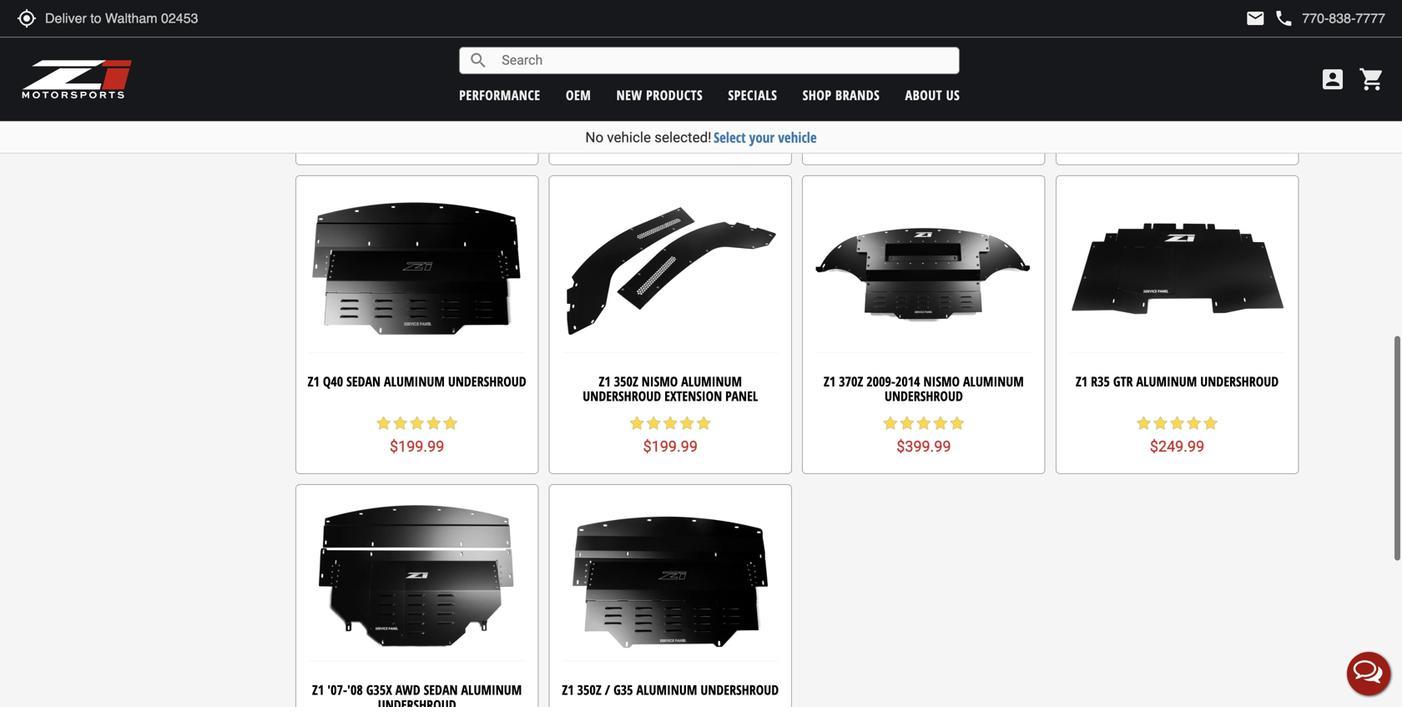 Task type: describe. For each thing, give the bounding box(es) containing it.
/
[[605, 681, 610, 699]]

r35
[[1091, 372, 1110, 390]]

undershroud inside z1 '07-'08 g35 rwd sedan aluminum undershroud
[[885, 78, 963, 96]]

about
[[905, 86, 943, 104]]

star star star star star $329.99
[[629, 106, 712, 147]]

shopping_cart link
[[1355, 66, 1386, 93]]

star star star star star for sedan
[[882, 106, 966, 123]]

shop
[[803, 86, 832, 104]]

new products link
[[617, 86, 703, 104]]

go
[[239, 32, 253, 45]]

about us
[[905, 86, 960, 104]]

star star star star star for -
[[375, 106, 459, 123]]

nismo inside z1 370z 2009-2014 nismo aluminum undershroud
[[924, 372, 960, 390]]

z1 for z1 q60 coupe aluminum undershroud - 2wd
[[308, 63, 320, 81]]

phone link
[[1274, 8, 1386, 28]]

$399.99
[[897, 438, 951, 456]]

z1 370z 2009-2014 nismo aluminum undershroud
[[824, 372, 1024, 405]]

phone
[[1274, 8, 1294, 28]]

3 star star star star star from the left
[[1136, 106, 1219, 123]]

min number field
[[115, 25, 172, 52]]

undershroud inside z1 370z 2009-2014 nismo aluminum undershroud
[[885, 387, 963, 405]]

undershroud inside z1 '07-'08 g35x awd sedan aluminum undershroud
[[378, 696, 456, 707]]

extension
[[665, 387, 722, 405]]

rwd
[[899, 63, 924, 81]]

oem
[[566, 86, 591, 104]]

z1 for z1 350z / g35 aluminum undershroud
[[562, 681, 574, 699]]

sedan for awd
[[424, 681, 458, 699]]

z1 for z1 '07-'08 g35x awd sedan aluminum undershroud
[[312, 681, 324, 699]]

'08 for g35
[[857, 63, 873, 81]]

2023+
[[605, 63, 636, 81]]

g35 for rwd
[[876, 63, 896, 81]]

z1 for z1 370z 2009-2014 nismo aluminum undershroud
[[824, 372, 836, 390]]

performance link
[[459, 86, 541, 104]]

q60
[[323, 63, 344, 81]]

my_location
[[17, 8, 37, 28]]

undershroud inside z1 350z nismo aluminum undershroud extension panel
[[583, 387, 661, 405]]

aluminum inside z1 350z nismo aluminum undershroud extension panel
[[681, 372, 742, 390]]

account_box link
[[1316, 66, 1351, 93]]

sedan for rwd
[[927, 63, 961, 81]]

undershroud inside z1 2023+ nissan z aluminum undershroud
[[631, 78, 710, 96]]

products
[[646, 86, 703, 104]]

no
[[585, 129, 604, 146]]

selected!
[[655, 129, 712, 146]]

coupe
[[347, 63, 380, 81]]

2014
[[896, 372, 920, 390]]

aluminum inside z1 '07-'08 g35 rwd sedan aluminum undershroud
[[965, 63, 1026, 81]]

shop brands link
[[803, 86, 880, 104]]

z1 350z nismo aluminum undershroud extension panel
[[583, 372, 758, 405]]

max number field
[[174, 25, 231, 52]]

undershroud inside the "z1 q60 coupe aluminum undershroud - 2wd"
[[448, 63, 526, 81]]

nismo inside z1 350z nismo aluminum undershroud extension panel
[[642, 372, 678, 390]]

mail phone
[[1246, 8, 1294, 28]]

z1 '07-'08 g35 rwd sedan aluminum undershroud
[[822, 63, 1026, 96]]

$249.99
[[1150, 438, 1205, 456]]



Task type: locate. For each thing, give the bounding box(es) containing it.
g35 right /
[[614, 681, 633, 699]]

star star star star star $199.99 for nismo
[[629, 415, 712, 456]]

'08 inside z1 '07-'08 g35x awd sedan aluminum undershroud
[[347, 681, 363, 699]]

$199.99 for nismo
[[643, 438, 698, 456]]

-
[[401, 78, 405, 96]]

2 $199.99 from the left
[[643, 438, 698, 456]]

about us link
[[905, 86, 960, 104]]

shopping_cart
[[1359, 66, 1386, 93]]

'08
[[857, 63, 873, 81], [347, 681, 363, 699]]

z1 q40 sedan aluminum undershroud
[[308, 372, 526, 390]]

go button
[[233, 25, 260, 52]]

'08 inside z1 '07-'08 g35 rwd sedan aluminum undershroud
[[857, 63, 873, 81]]

sedan inside z1 '07-'08 g35 rwd sedan aluminum undershroud
[[927, 63, 961, 81]]

350z
[[614, 372, 638, 390], [577, 681, 602, 699]]

350z for /
[[577, 681, 602, 699]]

aluminum inside z1 2023+ nissan z aluminum undershroud
[[690, 63, 751, 81]]

specials link
[[728, 86, 777, 104]]

z1 for z1 '07-'08 g35 rwd sedan aluminum undershroud
[[822, 63, 834, 81]]

$199.99 down "extension"
[[643, 438, 698, 456]]

2 vertical spatial sedan
[[424, 681, 458, 699]]

your
[[749, 128, 775, 147]]

1 horizontal spatial $199.99
[[643, 438, 698, 456]]

0 horizontal spatial star star star star star $199.99
[[375, 415, 459, 456]]

0 horizontal spatial star star star star star
[[375, 106, 459, 123]]

0 horizontal spatial nismo
[[642, 372, 678, 390]]

vehicle right no at left top
[[607, 129, 651, 146]]

z1 inside z1 '07-'08 g35x awd sedan aluminum undershroud
[[312, 681, 324, 699]]

Search search field
[[489, 48, 959, 73]]

0 vertical spatial 350z
[[614, 372, 638, 390]]

z1 2023+ nissan z aluminum undershroud
[[590, 63, 751, 96]]

1 $199.99 from the left
[[390, 438, 444, 456]]

panel
[[726, 387, 758, 405]]

z1 motorsports logo image
[[21, 58, 133, 100]]

1 horizontal spatial star star star star star
[[882, 106, 966, 123]]

star star star star star
[[375, 106, 459, 123], [882, 106, 966, 123], [1136, 106, 1219, 123]]

'07-
[[838, 63, 857, 81], [327, 681, 347, 699]]

g35x
[[366, 681, 392, 699]]

350z left /
[[577, 681, 602, 699]]

sedan right q40
[[347, 372, 381, 390]]

1 vertical spatial '08
[[347, 681, 363, 699]]

star star star star star $199.99 down z1 q40 sedan aluminum undershroud
[[375, 415, 459, 456]]

'07- for z1 '07-'08 g35x awd sedan aluminum undershroud
[[327, 681, 347, 699]]

q40
[[323, 372, 343, 390]]

1 vertical spatial 350z
[[577, 681, 602, 699]]

select
[[714, 128, 746, 147]]

no vehicle selected! select your vehicle
[[585, 128, 817, 147]]

mail
[[1246, 8, 1266, 28]]

z1 350z / g35 aluminum undershroud
[[562, 681, 779, 699]]

0 horizontal spatial 350z
[[577, 681, 602, 699]]

0 horizontal spatial sedan
[[347, 372, 381, 390]]

z1 inside z1 350z nismo aluminum undershroud extension panel
[[599, 372, 611, 390]]

new
[[617, 86, 642, 104]]

1 vertical spatial '07-
[[327, 681, 347, 699]]

1 horizontal spatial '08
[[857, 63, 873, 81]]

1 horizontal spatial g35
[[876, 63, 896, 81]]

g35
[[876, 63, 896, 81], [614, 681, 633, 699]]

vehicle inside no vehicle selected! select your vehicle
[[607, 129, 651, 146]]

aluminum inside z1 '07-'08 g35x awd sedan aluminum undershroud
[[461, 681, 522, 699]]

mail link
[[1246, 8, 1266, 28]]

z1 inside z1 2023+ nissan z aluminum undershroud
[[590, 63, 602, 81]]

brands
[[836, 86, 880, 104]]

$329.99
[[643, 129, 698, 147]]

z1 r35 gtr aluminum undershroud
[[1076, 372, 1279, 390]]

z1 for z1 r35 gtr aluminum undershroud
[[1076, 372, 1088, 390]]

g35 for aluminum
[[614, 681, 633, 699]]

0 vertical spatial '08
[[857, 63, 873, 81]]

star star star star star $199.99 down "extension"
[[629, 415, 712, 456]]

0 horizontal spatial $199.99
[[390, 438, 444, 456]]

z1 for z1 350z nismo aluminum undershroud extension panel
[[599, 372, 611, 390]]

aluminum inside z1 370z 2009-2014 nismo aluminum undershroud
[[963, 372, 1024, 390]]

gtr
[[1113, 372, 1133, 390]]

'07- left g35x
[[327, 681, 347, 699]]

350z inside z1 350z nismo aluminum undershroud extension panel
[[614, 372, 638, 390]]

'07- inside z1 '07-'08 g35 rwd sedan aluminum undershroud
[[838, 63, 857, 81]]

z1 inside the "z1 q60 coupe aluminum undershroud - 2wd"
[[308, 63, 320, 81]]

vehicle right your
[[778, 128, 817, 147]]

nismo left panel
[[642, 372, 678, 390]]

aluminum inside the "z1 q60 coupe aluminum undershroud - 2wd"
[[384, 63, 444, 81]]

0 horizontal spatial '08
[[347, 681, 363, 699]]

performance
[[459, 86, 541, 104]]

2 star star star star star $199.99 from the left
[[629, 415, 712, 456]]

nissan
[[639, 63, 678, 81]]

z1 inside z1 370z 2009-2014 nismo aluminum undershroud
[[824, 372, 836, 390]]

0 horizontal spatial '07-
[[327, 681, 347, 699]]

1 horizontal spatial '07-
[[838, 63, 857, 81]]

vehicle
[[778, 128, 817, 147], [607, 129, 651, 146]]

1 vertical spatial g35
[[614, 681, 633, 699]]

1 nismo from the left
[[642, 372, 678, 390]]

g35 inside z1 '07-'08 g35 rwd sedan aluminum undershroud
[[876, 63, 896, 81]]

2wd
[[409, 78, 433, 96]]

star star star star star $249.99
[[1136, 415, 1219, 456]]

sedan right awd on the bottom of the page
[[424, 681, 458, 699]]

us
[[946, 86, 960, 104]]

1 star star star star star $199.99 from the left
[[375, 415, 459, 456]]

z1
[[308, 63, 320, 81], [590, 63, 602, 81], [822, 63, 834, 81], [308, 372, 320, 390], [599, 372, 611, 390], [824, 372, 836, 390], [1076, 372, 1088, 390], [312, 681, 324, 699], [562, 681, 574, 699]]

sedan
[[927, 63, 961, 81], [347, 372, 381, 390], [424, 681, 458, 699]]

z1 for z1 q40 sedan aluminum undershroud
[[308, 372, 320, 390]]

'08 for g35x
[[347, 681, 363, 699]]

'07- up shop brands link
[[838, 63, 857, 81]]

z1 '07-'08 g35x awd sedan aluminum undershroud
[[312, 681, 522, 707]]

aluminum
[[384, 63, 444, 81], [690, 63, 751, 81], [965, 63, 1026, 81], [384, 372, 445, 390], [681, 372, 742, 390], [963, 372, 1024, 390], [1136, 372, 1197, 390], [461, 681, 522, 699], [636, 681, 697, 699]]

350z left "extension"
[[614, 372, 638, 390]]

$199.99
[[390, 438, 444, 456], [643, 438, 698, 456]]

select your vehicle link
[[714, 128, 817, 147]]

0 horizontal spatial g35
[[614, 681, 633, 699]]

oem link
[[566, 86, 591, 104]]

g35 left 'rwd'
[[876, 63, 896, 81]]

'08 left g35x
[[347, 681, 363, 699]]

1 star star star star star from the left
[[375, 106, 459, 123]]

star star star star star $399.99
[[882, 415, 966, 456]]

2 horizontal spatial sedan
[[927, 63, 961, 81]]

1 horizontal spatial sedan
[[424, 681, 458, 699]]

z1 for z1 2023+ nissan z aluminum undershroud
[[590, 63, 602, 81]]

star
[[375, 106, 392, 123], [392, 106, 409, 123], [409, 106, 425, 123], [425, 106, 442, 123], [442, 106, 459, 123], [629, 106, 646, 123], [646, 106, 662, 123], [662, 106, 679, 123], [679, 106, 696, 123], [696, 106, 712, 123], [882, 106, 899, 123], [899, 106, 916, 123], [916, 106, 932, 123], [932, 106, 949, 123], [949, 106, 966, 123], [1136, 106, 1152, 123], [1152, 106, 1169, 123], [1169, 106, 1186, 123], [1186, 106, 1202, 123], [1202, 106, 1219, 123], [375, 415, 392, 432], [392, 415, 409, 432], [409, 415, 425, 432], [425, 415, 442, 432], [442, 415, 459, 432], [629, 415, 646, 432], [646, 415, 662, 432], [662, 415, 679, 432], [679, 415, 696, 432], [696, 415, 712, 432], [882, 415, 899, 432], [899, 415, 916, 432], [916, 415, 932, 432], [932, 415, 949, 432], [949, 415, 966, 432], [1136, 415, 1152, 432], [1152, 415, 1169, 432], [1169, 415, 1186, 432], [1186, 415, 1202, 432], [1202, 415, 1219, 432]]

$199.99 for sedan
[[390, 438, 444, 456]]

'07- for z1 '07-'08 g35 rwd sedan aluminum undershroud
[[838, 63, 857, 81]]

sedan inside z1 '07-'08 g35x awd sedan aluminum undershroud
[[424, 681, 458, 699]]

new products
[[617, 86, 703, 104]]

'08 up brands
[[857, 63, 873, 81]]

awd
[[395, 681, 420, 699]]

1 horizontal spatial star star star star star $199.99
[[629, 415, 712, 456]]

star star star star star $199.99
[[375, 415, 459, 456], [629, 415, 712, 456]]

1 horizontal spatial nismo
[[924, 372, 960, 390]]

star star star star star $199.99 for sedan
[[375, 415, 459, 456]]

sedan up us
[[927, 63, 961, 81]]

0 vertical spatial g35
[[876, 63, 896, 81]]

specials
[[728, 86, 777, 104]]

370z
[[839, 372, 863, 390]]

2 star star star star star from the left
[[882, 106, 966, 123]]

1 horizontal spatial 350z
[[614, 372, 638, 390]]

2009-
[[867, 372, 896, 390]]

z1 q60 coupe aluminum undershroud - 2wd
[[308, 63, 526, 96]]

1 horizontal spatial vehicle
[[778, 128, 817, 147]]

0 vertical spatial '07-
[[838, 63, 857, 81]]

search
[[468, 51, 489, 71]]

z
[[681, 63, 687, 81]]

0 vertical spatial sedan
[[927, 63, 961, 81]]

shop brands
[[803, 86, 880, 104]]

2 nismo from the left
[[924, 372, 960, 390]]

undershroud
[[448, 63, 526, 81], [631, 78, 710, 96], [885, 78, 963, 96], [448, 372, 526, 390], [1201, 372, 1279, 390], [583, 387, 661, 405], [885, 387, 963, 405], [701, 681, 779, 699], [378, 696, 456, 707]]

2 horizontal spatial star star star star star
[[1136, 106, 1219, 123]]

account_box
[[1320, 66, 1346, 93]]

$199.99 down z1 q40 sedan aluminum undershroud
[[390, 438, 444, 456]]

nismo
[[642, 372, 678, 390], [924, 372, 960, 390]]

350z for nismo
[[614, 372, 638, 390]]

'07- inside z1 '07-'08 g35x awd sedan aluminum undershroud
[[327, 681, 347, 699]]

nismo right 2014
[[924, 372, 960, 390]]

z1 inside z1 '07-'08 g35 rwd sedan aluminum undershroud
[[822, 63, 834, 81]]

1 vertical spatial sedan
[[347, 372, 381, 390]]

0 horizontal spatial vehicle
[[607, 129, 651, 146]]



Task type: vqa. For each thing, say whether or not it's contained in the screenshot.
Z1 within Z1 2023+ Nissan Z Aluminum Undershroud
yes



